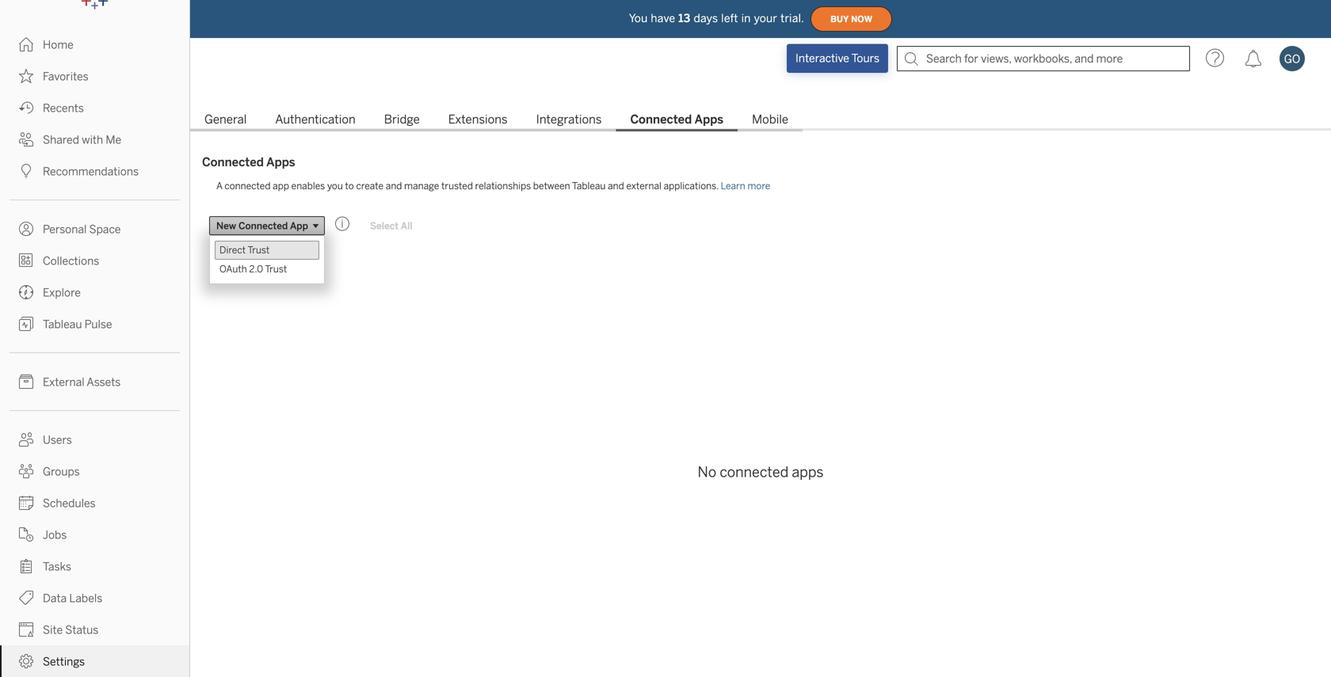 Task type: locate. For each thing, give the bounding box(es) containing it.
buy now
[[831, 14, 873, 24]]

collections link
[[0, 245, 189, 277]]

space
[[89, 223, 121, 236]]

your
[[754, 12, 778, 25]]

tableau down explore
[[43, 318, 82, 331]]

status
[[65, 624, 99, 637]]

general
[[204, 113, 247, 127]]

in
[[742, 12, 751, 25]]

data
[[43, 592, 67, 606]]

apps up app
[[266, 155, 295, 170]]

now
[[851, 14, 873, 24]]

personal
[[43, 223, 87, 236]]

you have 13 days left in your trial.
[[629, 12, 805, 25]]

all
[[401, 220, 413, 232]]

0 vertical spatial connected apps
[[630, 113, 724, 127]]

select all button
[[360, 216, 423, 235]]

enables
[[291, 180, 325, 192]]

tableau inside main navigation. press the up and down arrow keys to access links. element
[[43, 318, 82, 331]]

1 horizontal spatial and
[[608, 180, 624, 192]]

external assets link
[[0, 366, 189, 398]]

applications.
[[664, 180, 719, 192]]

0 horizontal spatial and
[[386, 180, 402, 192]]

connected
[[225, 180, 271, 192], [720, 464, 789, 481]]

integrations
[[536, 113, 602, 127]]

external assets
[[43, 376, 121, 389]]

connected up external
[[630, 113, 692, 127]]

tableau inside no connected apps main content
[[572, 180, 606, 192]]

0 horizontal spatial tableau
[[43, 318, 82, 331]]

schedules link
[[0, 487, 189, 519]]

schedules
[[43, 497, 96, 510]]

and right create
[[386, 180, 402, 192]]

1 horizontal spatial connected
[[720, 464, 789, 481]]

and
[[386, 180, 402, 192], [608, 180, 624, 192]]

users link
[[0, 424, 189, 456]]

connected app info tip image
[[334, 216, 350, 232]]

interactive tours
[[796, 52, 880, 65]]

0 vertical spatial apps
[[695, 113, 724, 127]]

connected right no
[[720, 464, 789, 481]]

connected up a
[[202, 155, 264, 170]]

personal space
[[43, 223, 121, 236]]

tours
[[852, 52, 880, 65]]

main navigation. press the up and down arrow keys to access links. element
[[0, 29, 189, 678]]

between
[[533, 180, 570, 192]]

1 horizontal spatial apps
[[695, 113, 724, 127]]

create
[[356, 180, 384, 192]]

tableau right between
[[572, 180, 606, 192]]

trust
[[248, 245, 270, 256], [265, 264, 287, 275]]

apps
[[792, 464, 824, 481]]

connected up direct trust 'menu item' at the left top
[[239, 220, 288, 232]]

apps
[[695, 113, 724, 127], [266, 155, 295, 170]]

1 horizontal spatial connected apps
[[630, 113, 724, 127]]

tableau
[[572, 180, 606, 192], [43, 318, 82, 331]]

1 vertical spatial connected
[[720, 464, 789, 481]]

connected right a
[[225, 180, 271, 192]]

more
[[748, 180, 771, 192]]

trust right 2.0
[[265, 264, 287, 275]]

site status link
[[0, 614, 189, 646]]

0 horizontal spatial apps
[[266, 155, 295, 170]]

connected
[[630, 113, 692, 127], [202, 155, 264, 170], [239, 220, 288, 232]]

and left external
[[608, 180, 624, 192]]

navigation
[[190, 108, 1332, 132]]

recommendations
[[43, 165, 139, 178]]

1 horizontal spatial tableau
[[572, 180, 606, 192]]

new
[[216, 220, 236, 232]]

1 and from the left
[[386, 180, 402, 192]]

2.0
[[249, 264, 263, 275]]

collections
[[43, 255, 99, 268]]

apps left the mobile
[[695, 113, 724, 127]]

shared
[[43, 134, 79, 147]]

0 vertical spatial tableau
[[572, 180, 606, 192]]

1 vertical spatial tableau
[[43, 318, 82, 331]]

groups link
[[0, 456, 189, 487]]

with
[[82, 134, 103, 147]]

0 horizontal spatial connected
[[225, 180, 271, 192]]

Search for views, workbooks, and more text field
[[897, 46, 1191, 71]]

sub-spaces tab list
[[190, 111, 1332, 132]]

left
[[722, 12, 739, 25]]

0 vertical spatial connected
[[225, 180, 271, 192]]

external
[[43, 376, 85, 389]]

connected apps up a
[[202, 155, 295, 170]]

connected apps up applications.
[[630, 113, 724, 127]]

select
[[370, 220, 399, 232]]

connected apps inside the sub-spaces tab list
[[630, 113, 724, 127]]

no
[[698, 464, 717, 481]]

2 and from the left
[[608, 180, 624, 192]]

learn more link
[[721, 180, 771, 192]]

apps inside the sub-spaces tab list
[[695, 113, 724, 127]]

manage
[[404, 180, 439, 192]]

tableau pulse
[[43, 318, 112, 331]]

0 vertical spatial connected
[[630, 113, 692, 127]]

new connected app button
[[209, 216, 325, 235]]

connected for app
[[225, 180, 271, 192]]

menu
[[210, 236, 324, 284]]

connected apps
[[630, 113, 724, 127], [202, 155, 295, 170]]

2 vertical spatial connected
[[239, 220, 288, 232]]

oauth
[[220, 264, 247, 275]]

data labels link
[[0, 583, 189, 614]]

navigation containing general
[[190, 108, 1332, 132]]

you
[[327, 180, 343, 192]]

trust up 2.0
[[248, 245, 270, 256]]

recommendations link
[[0, 155, 189, 187]]

you
[[629, 12, 648, 25]]

app
[[290, 220, 308, 232]]

0 horizontal spatial connected apps
[[202, 155, 295, 170]]

tasks link
[[0, 551, 189, 583]]

tasks
[[43, 561, 71, 574]]



Task type: vqa. For each thing, say whether or not it's contained in the screenshot.
External Assets
yes



Task type: describe. For each thing, give the bounding box(es) containing it.
me
[[106, 134, 121, 147]]

external
[[627, 180, 662, 192]]

pulse
[[85, 318, 112, 331]]

direct trust oauth 2.0 trust
[[220, 245, 287, 275]]

explore link
[[0, 277, 189, 308]]

connected inside the sub-spaces tab list
[[630, 113, 692, 127]]

explore
[[43, 287, 81, 300]]

extensions
[[448, 113, 508, 127]]

groups
[[43, 466, 80, 479]]

trusted
[[441, 180, 473, 192]]

app
[[273, 180, 289, 192]]

recents
[[43, 102, 84, 115]]

authentication
[[275, 113, 356, 127]]

direct
[[220, 245, 246, 256]]

no connected apps
[[698, 464, 824, 481]]

site status
[[43, 624, 99, 637]]

new connected app
[[216, 220, 308, 232]]

trial.
[[781, 12, 805, 25]]

1 vertical spatial trust
[[265, 264, 287, 275]]

assets
[[87, 376, 121, 389]]

jobs
[[43, 529, 67, 542]]

site
[[43, 624, 63, 637]]

settings
[[43, 656, 85, 669]]

a
[[216, 180, 223, 192]]

1 vertical spatial apps
[[266, 155, 295, 170]]

home link
[[0, 29, 189, 60]]

buy now button
[[811, 6, 893, 32]]

mobile
[[752, 113, 789, 127]]

personal space link
[[0, 213, 189, 245]]

users
[[43, 434, 72, 447]]

relationships
[[475, 180, 531, 192]]

favorites
[[43, 70, 89, 83]]

recents link
[[0, 92, 189, 124]]

favorites link
[[0, 60, 189, 92]]

connected inside new connected app dropdown button
[[239, 220, 288, 232]]

direct trust menu item
[[215, 241, 319, 260]]

no connected apps main content
[[190, 79, 1332, 678]]

shared with me
[[43, 134, 121, 147]]

interactive
[[796, 52, 850, 65]]

select all
[[370, 220, 413, 232]]

learn
[[721, 180, 746, 192]]

a connected app enables you to create and manage trusted relationships between tableau and external applications. learn more
[[216, 180, 771, 192]]

settings link
[[0, 646, 189, 678]]

home
[[43, 38, 74, 52]]

jobs link
[[0, 519, 189, 551]]

1 vertical spatial connected
[[202, 155, 264, 170]]

labels
[[69, 592, 102, 606]]

menu containing direct trust
[[210, 236, 324, 284]]

have
[[651, 12, 676, 25]]

0 vertical spatial trust
[[248, 245, 270, 256]]

1 vertical spatial connected apps
[[202, 155, 295, 170]]

data labels
[[43, 592, 102, 606]]

13
[[679, 12, 691, 25]]

bridge
[[384, 113, 420, 127]]

days
[[694, 12, 718, 25]]

connected for apps
[[720, 464, 789, 481]]

shared with me link
[[0, 124, 189, 155]]

buy
[[831, 14, 849, 24]]

tableau pulse link
[[0, 308, 189, 340]]

to
[[345, 180, 354, 192]]



